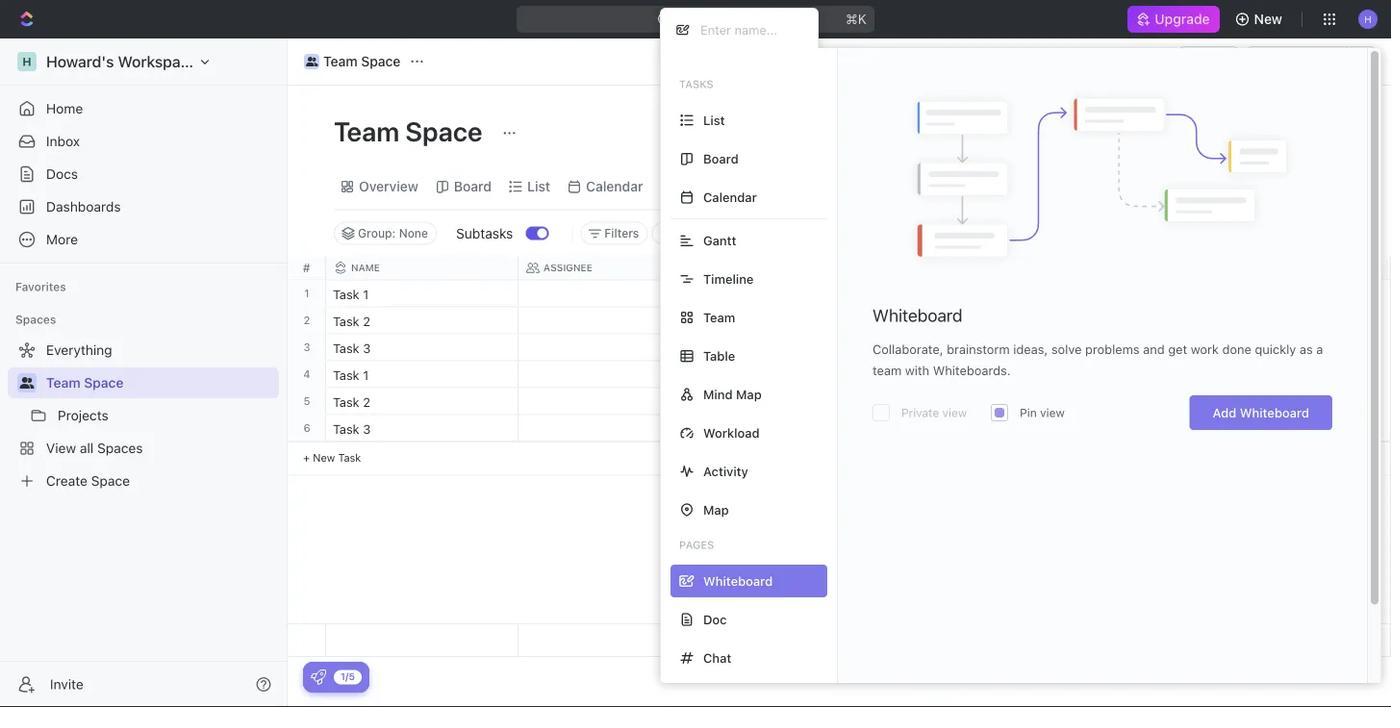 Task type: describe. For each thing, give the bounding box(es) containing it.
board inside "link"
[[454, 178, 492, 194]]

calendar link
[[582, 173, 643, 200]]

row group containing ‎task 1
[[326, 280, 1288, 476]]

2 to do cell from the top
[[711, 334, 903, 360]]

1 for task 1
[[363, 367, 369, 382]]

team space link inside tree
[[46, 367, 275, 398]]

favorites
[[15, 280, 66, 293]]

add whiteboard
[[1213, 405, 1309, 420]]

subtasks button
[[448, 218, 526, 249]]

timeline
[[703, 272, 754, 286]]

1 vertical spatial team space
[[334, 115, 488, 147]]

row group containing 1 2 3 4 5 6
[[288, 280, 326, 476]]

add for add task
[[1252, 124, 1278, 139]]

press space to select this row. row containing 4
[[288, 361, 326, 388]]

press space to select this row. row containing 2
[[288, 307, 326, 334]]

hide button
[[1140, 173, 1198, 200]]

do for third the to do 'cell' from the bottom of the page
[[740, 342, 756, 355]]

list link
[[523, 173, 550, 200]]

a
[[1316, 342, 1323, 356]]

3 for third the to do 'cell' from the bottom of the page
[[363, 341, 371, 355]]

grid containing ‎task 1
[[288, 256, 1391, 657]]

team inside tree
[[46, 375, 80, 391]]

6
[[303, 422, 310, 434]]

view for private view
[[942, 406, 967, 419]]

upgrade link
[[1128, 6, 1219, 33]]

team up overview link
[[334, 115, 400, 147]]

press space to select this row. row containing ‎task 1
[[326, 280, 1288, 307]]

overview link
[[355, 173, 418, 200]]

get
[[1168, 342, 1187, 356]]

press space to select this row. row containing task 1
[[326, 361, 1288, 391]]

show closed button
[[833, 222, 936, 245]]

dashboards link
[[8, 191, 279, 222]]

set priority image
[[1093, 335, 1122, 364]]

1/5
[[341, 671, 355, 682]]

Enter name... field
[[698, 22, 802, 38]]

new for new
[[1254, 11, 1282, 27]]

add for add whiteboard
[[1213, 405, 1236, 420]]

and
[[1143, 342, 1165, 356]]

team down timeline
[[703, 310, 735, 325]]

press space to select this row. row containing 3
[[288, 334, 326, 361]]

1 horizontal spatial calendar
[[703, 190, 757, 204]]

new button
[[1227, 4, 1294, 35]]

4 to do cell from the top
[[711, 415, 903, 441]]

closed
[[891, 227, 928, 240]]

chat
[[703, 651, 731, 665]]

private view
[[901, 406, 967, 419]]

overview
[[359, 178, 418, 194]]

2 for task
[[363, 394, 370, 409]]

pin
[[1020, 406, 1037, 419]]

1 task 3 from the top
[[333, 341, 371, 355]]

hide inside button
[[960, 227, 986, 240]]

invite
[[50, 676, 83, 692]]

0 horizontal spatial calendar
[[586, 178, 643, 194]]

#
[[303, 261, 310, 275]]

1 inside 1 2 3 4 5 6
[[304, 287, 309, 300]]

team space tree
[[8, 335, 279, 496]]

whiteboards.
[[933, 363, 1011, 378]]

press space to select this row. row containing 1
[[288, 280, 326, 307]]

team right user group icon
[[323, 53, 358, 69]]

solve
[[1051, 342, 1082, 356]]

press space to select this row. row containing task 2
[[326, 388, 1288, 418]]

2 for ‎task
[[363, 314, 370, 328]]

Search tasks... text field
[[1152, 219, 1344, 248]]

do for third the to do 'cell' from the top of the page
[[740, 396, 756, 409]]

search button
[[1061, 173, 1136, 200]]

‎task for ‎task 1
[[333, 287, 359, 301]]

0 vertical spatial gantt
[[679, 178, 714, 194]]

0 horizontal spatial table
[[703, 349, 735, 363]]

hide inside dropdown button
[[1163, 178, 1193, 194]]

0 vertical spatial whiteboard
[[873, 305, 963, 326]]

show closed
[[857, 227, 928, 240]]

favorites button
[[8, 275, 74, 298]]

mind
[[703, 387, 733, 402]]

search...
[[680, 11, 734, 27]]

2 horizontal spatial space
[[405, 115, 482, 147]]

task inside add task button
[[1281, 124, 1310, 139]]

team
[[873, 363, 902, 378]]

workload
[[703, 426, 760, 440]]

task 2
[[333, 394, 370, 409]]

show
[[857, 227, 888, 240]]

home link
[[8, 93, 279, 124]]

3 to from the top
[[722, 396, 737, 409]]

gantt link
[[675, 173, 714, 200]]

4 to from the top
[[722, 423, 737, 436]]

done
[[1222, 342, 1251, 356]]

to do for third the to do 'cell' from the bottom of the page
[[722, 342, 756, 355]]

docs link
[[8, 159, 279, 190]]

table link
[[746, 173, 784, 200]]

0 vertical spatial map
[[736, 387, 762, 402]]

1 horizontal spatial list
[[703, 113, 725, 127]]

customize
[[1227, 178, 1295, 194]]

onboarding checklist button image
[[311, 670, 326, 685]]

tasks
[[679, 78, 713, 90]]

0 vertical spatial team space link
[[299, 50, 405, 73]]



Task type: locate. For each thing, give the bounding box(es) containing it.
press space to select this row. row containing ‎task 2
[[326, 307, 1288, 334]]

space
[[361, 53, 401, 69], [405, 115, 482, 147], [84, 375, 124, 391]]

board link
[[450, 173, 492, 200]]

new task
[[313, 452, 361, 464]]

1 vertical spatial hide
[[960, 227, 986, 240]]

activity
[[703, 464, 748, 479]]

1 to from the top
[[722, 316, 737, 328]]

team space right user group image
[[46, 375, 124, 391]]

user group image
[[20, 377, 34, 389]]

to do up mind map
[[722, 342, 756, 355]]

calendar up timeline
[[703, 190, 757, 204]]

team space
[[323, 53, 401, 69], [334, 115, 488, 147], [46, 375, 124, 391]]

row
[[326, 256, 1288, 280]]

to down mind map
[[722, 423, 737, 436]]

new for new task
[[313, 452, 335, 464]]

0 vertical spatial space
[[361, 53, 401, 69]]

whiteboard
[[873, 305, 963, 326], [1240, 405, 1309, 420]]

press space to select this row. row containing 6
[[288, 415, 326, 442]]

map right mind
[[736, 387, 762, 402]]

spaces
[[15, 313, 56, 326]]

space right user group image
[[84, 375, 124, 391]]

to do cell
[[711, 307, 903, 333], [711, 334, 903, 360], [711, 388, 903, 414], [711, 415, 903, 441]]

1 vertical spatial add
[[1213, 405, 1236, 420]]

task 3 down ‎task 2
[[333, 341, 371, 355]]

2 view from the left
[[1040, 406, 1065, 419]]

0 vertical spatial list
[[703, 113, 725, 127]]

to do cell down mind map
[[711, 415, 903, 441]]

brainstorm
[[947, 342, 1010, 356]]

do for first the to do 'cell' from the bottom of the page
[[740, 423, 756, 436]]

do
[[740, 316, 756, 328], [740, 342, 756, 355], [740, 396, 756, 409], [740, 423, 756, 436]]

2 do from the top
[[740, 342, 756, 355]]

view for pin view
[[1040, 406, 1065, 419]]

set priority element
[[1093, 335, 1122, 364]]

sidebar navigation
[[0, 38, 288, 707]]

view button
[[808, 173, 870, 200]]

pages
[[679, 539, 714, 551]]

3 inside 1 2 3 4 5 6
[[303, 341, 310, 354]]

do down timeline
[[740, 316, 756, 328]]

1 vertical spatial table
[[703, 349, 735, 363]]

press space to select this row. row containing 5
[[288, 388, 326, 415]]

add task
[[1252, 124, 1310, 139]]

1 to do cell from the top
[[711, 307, 903, 333]]

1 vertical spatial map
[[703, 503, 729, 517]]

new down task 2
[[313, 452, 335, 464]]

4 to do from the top
[[722, 423, 756, 436]]

team right user group image
[[46, 375, 80, 391]]

2 left ‎task 2
[[304, 314, 310, 327]]

0 horizontal spatial new
[[313, 452, 335, 464]]

3 up '4'
[[303, 341, 310, 354]]

add task button
[[1241, 116, 1322, 147]]

work
[[1191, 342, 1219, 356]]

4 do from the top
[[740, 423, 756, 436]]

board up gantt link at the top of page
[[703, 152, 739, 166]]

collaborate,
[[873, 342, 943, 356]]

add inside button
[[1252, 124, 1278, 139]]

1 2 3 4 5 6
[[303, 287, 310, 434]]

table up mind
[[703, 349, 735, 363]]

add
[[1252, 124, 1278, 139], [1213, 405, 1236, 420]]

add up customize
[[1252, 124, 1278, 139]]

ideas,
[[1013, 342, 1048, 356]]

hide button
[[953, 222, 994, 245]]

to do for first the to do 'cell' from the bottom of the page
[[722, 423, 756, 436]]

0 horizontal spatial board
[[454, 178, 492, 194]]

mind map
[[703, 387, 762, 402]]

2 down task 1
[[363, 394, 370, 409]]

0 horizontal spatial list
[[527, 178, 550, 194]]

0 horizontal spatial hide
[[960, 227, 986, 240]]

table right gantt link at the top of page
[[750, 178, 784, 194]]

2
[[363, 314, 370, 328], [304, 314, 310, 327], [363, 394, 370, 409]]

space inside team space tree
[[84, 375, 124, 391]]

calendar right list link
[[586, 178, 643, 194]]

team space link
[[299, 50, 405, 73], [46, 367, 275, 398]]

to do for first the to do 'cell' from the top
[[722, 316, 756, 328]]

board up subtasks
[[454, 178, 492, 194]]

do for first the to do 'cell' from the top
[[740, 316, 756, 328]]

problems
[[1085, 342, 1140, 356]]

1 up ‎task 2
[[363, 287, 369, 301]]

search
[[1086, 178, 1131, 194]]

board
[[703, 152, 739, 166], [454, 178, 492, 194]]

cell
[[519, 280, 711, 306], [711, 280, 903, 306], [903, 280, 1096, 306], [1096, 280, 1288, 306], [519, 307, 711, 333], [903, 307, 1096, 333], [1096, 307, 1288, 333], [519, 334, 711, 360], [903, 334, 1096, 360], [519, 361, 711, 387], [711, 361, 903, 387], [903, 361, 1096, 387], [519, 388, 711, 414], [903, 388, 1096, 414], [519, 415, 711, 441], [903, 415, 1096, 441], [903, 624, 1096, 656], [1096, 624, 1288, 656]]

team space up overview
[[334, 115, 488, 147]]

2 to from the top
[[722, 342, 737, 355]]

add down done
[[1213, 405, 1236, 420]]

2 vertical spatial space
[[84, 375, 124, 391]]

2 down ‎task 1
[[363, 314, 370, 328]]

private
[[901, 406, 939, 419]]

3 do from the top
[[740, 396, 756, 409]]

to up mind map
[[722, 342, 737, 355]]

team space right user group icon
[[323, 53, 401, 69]]

task 3 down task 2
[[333, 421, 371, 436]]

home
[[46, 101, 83, 116]]

0 horizontal spatial team space link
[[46, 367, 275, 398]]

1 horizontal spatial space
[[361, 53, 401, 69]]

onboarding checklist button element
[[311, 670, 326, 685]]

inbox link
[[8, 126, 279, 157]]

hide
[[1163, 178, 1193, 194], [960, 227, 986, 240]]

1 up task 2
[[363, 367, 369, 382]]

‎task up ‎task 2
[[333, 287, 359, 301]]

⌘k
[[846, 11, 867, 27]]

5
[[303, 395, 310, 407]]

dashboards
[[46, 199, 121, 215]]

‎task 2
[[333, 314, 370, 328]]

4
[[303, 368, 310, 380]]

to down timeline
[[722, 316, 737, 328]]

1 horizontal spatial whiteboard
[[1240, 405, 1309, 420]]

hide right search
[[1163, 178, 1193, 194]]

list down tasks
[[703, 113, 725, 127]]

row group
[[288, 280, 326, 476], [326, 280, 1288, 476], [1342, 280, 1390, 476], [1342, 624, 1390, 656]]

1 to do from the top
[[722, 316, 756, 328]]

to do down timeline
[[722, 316, 756, 328]]

view
[[942, 406, 967, 419], [1040, 406, 1065, 419]]

task 1
[[333, 367, 369, 382]]

1 vertical spatial board
[[454, 178, 492, 194]]

new inside button
[[1254, 11, 1282, 27]]

1 vertical spatial task 3
[[333, 421, 371, 436]]

gantt up timeline
[[703, 233, 736, 248]]

pin view
[[1020, 406, 1065, 419]]

1 down #
[[304, 287, 309, 300]]

to do for third the to do 'cell' from the top of the page
[[722, 396, 756, 409]]

0 vertical spatial board
[[703, 152, 739, 166]]

list
[[703, 113, 725, 127], [527, 178, 550, 194]]

0 vertical spatial add
[[1252, 124, 1278, 139]]

do down mind map
[[740, 423, 756, 436]]

user group image
[[306, 57, 318, 66]]

to do down mind map
[[722, 423, 756, 436]]

2 ‎task from the top
[[333, 314, 359, 328]]

as
[[1300, 342, 1313, 356]]

1 horizontal spatial hide
[[1163, 178, 1193, 194]]

1 horizontal spatial table
[[750, 178, 784, 194]]

to do cell up team
[[711, 334, 903, 360]]

0 horizontal spatial whiteboard
[[873, 305, 963, 326]]

quickly
[[1255, 342, 1296, 356]]

whiteboard down quickly
[[1240, 405, 1309, 420]]

view right private
[[942, 406, 967, 419]]

to do cell up workload at the bottom right of the page
[[711, 388, 903, 414]]

‎task for ‎task 2
[[333, 314, 359, 328]]

0 vertical spatial task 3
[[333, 341, 371, 355]]

0 horizontal spatial view
[[942, 406, 967, 419]]

1 ‎task from the top
[[333, 287, 359, 301]]

0 horizontal spatial add
[[1213, 405, 1236, 420]]

1 vertical spatial space
[[405, 115, 482, 147]]

1 vertical spatial gantt
[[703, 233, 736, 248]]

map
[[736, 387, 762, 402], [703, 503, 729, 517]]

1 horizontal spatial add
[[1252, 124, 1278, 139]]

calendar
[[586, 178, 643, 194], [703, 190, 757, 204]]

subtasks
[[456, 225, 513, 241]]

0 vertical spatial ‎task
[[333, 287, 359, 301]]

inbox
[[46, 133, 80, 149]]

‎task down ‎task 1
[[333, 314, 359, 328]]

2 vertical spatial team space
[[46, 375, 124, 391]]

docs
[[46, 166, 78, 182]]

new
[[1254, 11, 1282, 27], [313, 452, 335, 464]]

3 for first the to do 'cell' from the bottom of the page
[[363, 421, 371, 436]]

1 horizontal spatial board
[[703, 152, 739, 166]]

3 down task 2
[[363, 421, 371, 436]]

0 horizontal spatial map
[[703, 503, 729, 517]]

to do cell down timeline
[[711, 307, 903, 333]]

1 vertical spatial team space link
[[46, 367, 275, 398]]

3 to do from the top
[[722, 396, 756, 409]]

upgrade
[[1155, 11, 1210, 27]]

space up the board "link"
[[405, 115, 482, 147]]

to
[[722, 316, 737, 328], [722, 342, 737, 355], [722, 396, 737, 409], [722, 423, 737, 436]]

map down activity
[[703, 503, 729, 517]]

with
[[905, 363, 929, 378]]

0 horizontal spatial space
[[84, 375, 124, 391]]

0 vertical spatial team space
[[323, 53, 401, 69]]

3
[[363, 341, 371, 355], [303, 341, 310, 354], [363, 421, 371, 436]]

3 down ‎task 2
[[363, 341, 371, 355]]

view right the pin
[[1040, 406, 1065, 419]]

to do up workload at the bottom right of the page
[[722, 396, 756, 409]]

table
[[750, 178, 784, 194], [703, 349, 735, 363]]

team space inside tree
[[46, 375, 124, 391]]

1 for ‎task 1
[[363, 287, 369, 301]]

gantt
[[679, 178, 714, 194], [703, 233, 736, 248]]

1 do from the top
[[740, 316, 756, 328]]

task
[[1281, 124, 1310, 139], [333, 341, 359, 355], [333, 367, 359, 382], [333, 394, 359, 409], [333, 421, 359, 436], [338, 452, 361, 464]]

do up mind map
[[740, 342, 756, 355]]

2 to do from the top
[[722, 342, 756, 355]]

‎task 1
[[333, 287, 369, 301]]

2 task 3 from the top
[[333, 421, 371, 436]]

to up workload at the bottom right of the page
[[722, 396, 737, 409]]

1 horizontal spatial team space link
[[299, 50, 405, 73]]

list right the board "link"
[[527, 178, 550, 194]]

task 3
[[333, 341, 371, 355], [333, 421, 371, 436]]

hide right 'closed'
[[960, 227, 986, 240]]

3 to do cell from the top
[[711, 388, 903, 414]]

doc
[[703, 612, 727, 627]]

‎task
[[333, 287, 359, 301], [333, 314, 359, 328]]

1 view from the left
[[942, 406, 967, 419]]

1
[[363, 287, 369, 301], [304, 287, 309, 300], [363, 367, 369, 382]]

1 vertical spatial new
[[313, 452, 335, 464]]

1 vertical spatial ‎task
[[333, 314, 359, 328]]

1 vertical spatial whiteboard
[[1240, 405, 1309, 420]]

1 horizontal spatial view
[[1040, 406, 1065, 419]]

collaborate, brainstorm ideas, solve problems and get work done quickly as a team with whiteboards.
[[873, 342, 1323, 378]]

1 vertical spatial list
[[527, 178, 550, 194]]

to do
[[722, 316, 756, 328], [722, 342, 756, 355], [722, 396, 756, 409], [722, 423, 756, 436]]

new right upgrade
[[1254, 11, 1282, 27]]

0 vertical spatial hide
[[1163, 178, 1193, 194]]

view
[[833, 178, 864, 194]]

2 for 1
[[304, 314, 310, 327]]

2 inside 1 2 3 4 5 6
[[304, 314, 310, 327]]

0 vertical spatial table
[[750, 178, 784, 194]]

customize button
[[1202, 173, 1301, 200]]

whiteboard up 'collaborate,'
[[873, 305, 963, 326]]

view button
[[808, 164, 870, 209]]

do right mind
[[740, 396, 756, 409]]

1 horizontal spatial map
[[736, 387, 762, 402]]

0 vertical spatial new
[[1254, 11, 1282, 27]]

gantt left table link
[[679, 178, 714, 194]]

1 horizontal spatial new
[[1254, 11, 1282, 27]]

grid
[[288, 256, 1391, 657]]

team
[[323, 53, 358, 69], [334, 115, 400, 147], [703, 310, 735, 325], [46, 375, 80, 391]]

space right user group icon
[[361, 53, 401, 69]]

press space to select this row. row
[[288, 280, 326, 307], [326, 280, 1288, 307], [288, 307, 326, 334], [326, 307, 1288, 334], [288, 334, 326, 361], [326, 334, 1288, 364], [288, 361, 326, 388], [326, 361, 1288, 391], [288, 388, 326, 415], [326, 388, 1288, 418], [288, 415, 326, 442], [326, 415, 1288, 445], [326, 624, 1288, 657]]



Task type: vqa. For each thing, say whether or not it's contained in the screenshot.
The Name This Whiteboard... field at the top of the page
no



